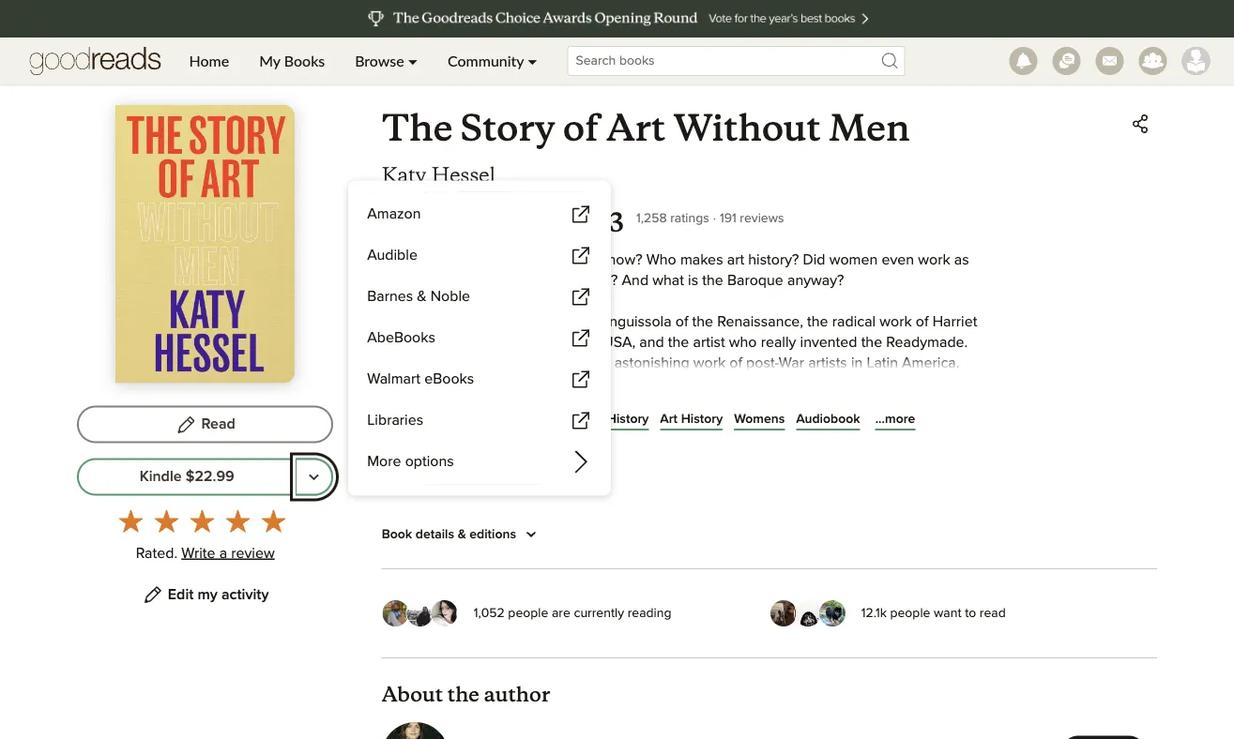 Task type: locate. For each thing, give the bounding box(es) containing it.
more options link
[[360, 444, 600, 481]]

2 people from the left
[[890, 607, 931, 620]]

feminism
[[539, 413, 596, 426]]

book details & editions button
[[382, 524, 543, 546]]

women right 'did'
[[830, 253, 878, 268]]

1 vertical spatial many
[[551, 397, 586, 412]]

your down "more"
[[411, 397, 440, 412]]

rate 5 out of 5 image
[[262, 509, 286, 534]]

12.1k
[[862, 607, 887, 620]]

to right coast
[[421, 418, 434, 433]]

...more
[[876, 413, 916, 426]]

&
[[417, 290, 427, 305], [458, 529, 466, 542]]

baroque
[[727, 274, 784, 289]]

1,258 ratings
[[636, 212, 709, 225]]

currently
[[574, 607, 624, 620]]

2 vertical spatial in
[[609, 376, 621, 391]]

1 horizontal spatial history
[[681, 413, 723, 426]]

renaissance,
[[717, 315, 804, 330]]

2 horizontal spatial work
[[918, 253, 951, 268]]

of up dismissed. at bottom
[[814, 376, 827, 391]]

the story of art without men
[[382, 106, 910, 151]]

▾ right browse
[[408, 52, 418, 70]]

1 ▾ from the left
[[408, 52, 418, 70]]

book title: the story of art without men element
[[382, 106, 910, 151]]

and down show
[[382, 397, 407, 412]]

activity
[[221, 587, 269, 602]]

this
[[627, 418, 650, 433]]

0 vertical spatial many
[[416, 253, 452, 268]]

1 horizontal spatial in
[[609, 376, 621, 391]]

work up readymade.
[[880, 315, 912, 330]]

1 vertical spatial and
[[382, 376, 407, 391]]

my
[[259, 52, 280, 70]]

0 vertical spatial history
[[852, 376, 896, 391]]

2 vertical spatial work
[[694, 356, 726, 371]]

what
[[653, 274, 684, 289]]

1,258 ratings and 191 reviews figure
[[636, 207, 784, 229]]

show more button
[[382, 378, 475, 401]]

top genres for this book element
[[382, 408, 1157, 437]]

1,052 people are currently reading
[[474, 607, 672, 620]]

many
[[416, 253, 452, 268], [551, 397, 586, 412]]

None search field
[[552, 46, 920, 76]]

your down post-
[[738, 376, 768, 391]]

art
[[727, 253, 745, 268], [588, 376, 605, 391], [831, 376, 848, 391], [590, 397, 607, 412], [757, 418, 775, 433]]

artists up barnes
[[382, 274, 421, 289]]

womens link
[[734, 410, 785, 429]]

history down overlooked
[[693, 418, 737, 433]]

usa,
[[603, 335, 636, 350]]

1 horizontal spatial many
[[551, 397, 586, 412]]

community ▾
[[448, 52, 537, 70]]

art up baroque
[[727, 253, 745, 268]]

barnes
[[367, 290, 413, 305]]

edit
[[168, 587, 194, 602]]

libraries
[[367, 414, 424, 429]]

the
[[382, 106, 453, 151]]

work down artist
[[694, 356, 726, 371]]

as
[[955, 253, 969, 268], [779, 418, 794, 433]]

rated. write a review
[[136, 547, 275, 562]]

to left the japan
[[566, 418, 579, 433]]

1 vertical spatial is
[[654, 418, 664, 433]]

as left it's
[[779, 418, 794, 433]]

1 horizontal spatial is
[[688, 274, 699, 289]]

0 vertical spatial &
[[417, 290, 427, 305]]

0 horizontal spatial ▾
[[408, 52, 418, 70]]

0 vertical spatial is
[[688, 274, 699, 289]]

audiobook
[[796, 413, 860, 426]]

in right powers
[[434, 335, 446, 350]]

women up eyes
[[436, 376, 484, 391]]

& up the discover
[[417, 290, 427, 305]]

is down makes
[[688, 274, 699, 289]]

coast
[[382, 418, 417, 433]]

told
[[898, 418, 923, 433]]

many inside how many women artists do you know? who makes art history? did women even work as artists before the twentieth century? and what is the baroque anyway?
[[416, 253, 452, 268]]

rate 1 out of 5 image
[[119, 509, 143, 534]]

read button
[[77, 406, 333, 444]]

0 horizontal spatial many
[[416, 253, 452, 268]]

women inside the discover the glittering sofonisba anguissola of the renaissance, the radical work of harriet powers in the nineteenth-century usa, and the artist who really invented the readymade. explore the dutch golden age, the astonishing work of post-war artists in latin america, and the women artists defining art in the 2020s. have your sense of art history overturned, and your eyes opened to many art forms often overlooked or dismissed. from the cornish coast to manhattan, nigeria to japan this is the history of art as it's never been told before.
[[436, 376, 484, 391]]

rate 2 out of 5 image
[[155, 509, 179, 534]]

dismissed.
[[786, 397, 855, 412]]

rate this book element
[[77, 504, 333, 569]]

2 history from the left
[[681, 413, 723, 426]]

people right 12.1k
[[890, 607, 931, 620]]

...more button
[[876, 410, 916, 429]]

of down overlooked
[[741, 418, 754, 433]]

womens
[[734, 413, 785, 426]]

1,258
[[636, 212, 667, 225]]

editions
[[470, 529, 516, 542]]

▾ for browse ▾
[[408, 52, 418, 70]]

your
[[738, 376, 768, 391], [411, 397, 440, 412]]

first published january 1, 2022
[[382, 479, 561, 492]]

overturned,
[[900, 376, 976, 391]]

and up the astonishing
[[640, 335, 664, 350]]

0 horizontal spatial people
[[508, 607, 549, 620]]

0 horizontal spatial your
[[411, 397, 440, 412]]

rating 4.33 out of 5 image
[[376, 199, 555, 235]]

art up dismissed. at bottom
[[831, 376, 848, 391]]

0 horizontal spatial in
[[434, 335, 446, 350]]

hessel
[[431, 162, 496, 187]]

in left latin
[[851, 356, 863, 371]]

1 vertical spatial in
[[851, 356, 863, 371]]

art right defining at left bottom
[[588, 376, 605, 391]]

often
[[652, 397, 686, 412]]

many up feminism
[[551, 397, 586, 412]]

1 horizontal spatial &
[[458, 529, 466, 542]]

discover the glittering sofonisba anguissola of the renaissance, the radical work of harriet powers in the nineteenth-century usa, and the artist who really invented the readymade. explore the dutch golden age, the astonishing work of post-war artists in latin america, and the women artists defining art in the 2020s. have your sense of art history overturned, and your eyes opened to many art forms often overlooked or dismissed. from the cornish coast to manhattan, nigeria to japan this is the history of art as it's never been told before.
[[382, 315, 978, 433]]

& inside barnes & noble button
[[417, 290, 427, 305]]

1 horizontal spatial work
[[880, 315, 912, 330]]

▾ right community
[[528, 52, 537, 70]]

1 horizontal spatial ▾
[[528, 52, 537, 70]]

▾
[[408, 52, 418, 70], [528, 52, 537, 70]]

my books link
[[244, 38, 340, 84]]

1 vertical spatial your
[[411, 397, 440, 412]]

and down explore
[[382, 376, 407, 391]]

history down forms
[[607, 413, 649, 426]]

before.
[[927, 418, 973, 433]]

first
[[382, 479, 406, 492]]

0 horizontal spatial &
[[417, 290, 427, 305]]

many up before
[[416, 253, 452, 268]]

art inside how many women artists do you know? who makes art history? did women even work as artists before the twentieth century? and what is the baroque anyway?
[[727, 253, 745, 268]]

1 horizontal spatial your
[[738, 376, 768, 391]]

1 horizontal spatial history
[[852, 376, 896, 391]]

0 horizontal spatial history
[[607, 413, 649, 426]]

art up 1,258
[[607, 106, 666, 151]]

january
[[470, 479, 515, 492]]

work right even
[[918, 253, 951, 268]]

in up forms
[[609, 376, 621, 391]]

history down overlooked
[[681, 413, 723, 426]]

1 history from the left
[[607, 413, 649, 426]]

community ▾ link
[[433, 38, 552, 84]]

1 horizontal spatial people
[[890, 607, 931, 620]]

review
[[231, 547, 275, 562]]

work inside how many women artists do you know? who makes art history? did women even work as artists before the twentieth century? and what is the baroque anyway?
[[918, 253, 951, 268]]

1 horizontal spatial as
[[955, 253, 969, 268]]

never
[[819, 418, 856, 433]]

walmart ebooks button
[[360, 361, 600, 399]]

1 vertical spatial history
[[693, 418, 737, 433]]

1 vertical spatial &
[[458, 529, 466, 542]]

2 ▾ from the left
[[528, 52, 537, 70]]

art down often
[[660, 413, 678, 426]]

overlooked
[[690, 397, 764, 412]]

community
[[448, 52, 524, 70]]

people left are
[[508, 607, 549, 620]]

who
[[729, 335, 757, 350]]

average rating of 4.33 stars. figure
[[376, 199, 636, 240]]

browse
[[355, 52, 404, 70]]

reviews
[[740, 212, 784, 225]]

& right details at the left bottom
[[458, 529, 466, 542]]

edit my activity
[[168, 587, 269, 602]]

japan
[[583, 418, 623, 433]]

feminism link
[[539, 410, 596, 429]]

artist
[[693, 335, 725, 350]]

0 vertical spatial and
[[640, 335, 664, 350]]

1 vertical spatial art
[[660, 413, 678, 426]]

women up barnes & noble button
[[456, 253, 504, 268]]

artists up opened
[[488, 376, 527, 391]]

without
[[674, 106, 821, 151]]

in
[[434, 335, 446, 350], [851, 356, 863, 371], [609, 376, 621, 391]]

4.33
[[566, 206, 625, 239]]

of right story
[[563, 106, 599, 151]]

age,
[[555, 356, 586, 371]]

history up the from
[[852, 376, 896, 391]]

libraries button
[[360, 402, 600, 440]]

about
[[382, 682, 443, 707]]

as up harriet
[[955, 253, 969, 268]]

1 vertical spatial as
[[779, 418, 794, 433]]

ebooks
[[424, 372, 474, 387]]

1 people from the left
[[508, 607, 549, 620]]

0 vertical spatial as
[[955, 253, 969, 268]]

0 horizontal spatial is
[[654, 418, 664, 433]]

0 vertical spatial work
[[918, 253, 951, 268]]

1 vertical spatial work
[[880, 315, 912, 330]]

0 horizontal spatial as
[[779, 418, 794, 433]]

is right this
[[654, 418, 664, 433]]

my
[[198, 587, 218, 602]]

show more
[[382, 383, 448, 396]]

of down who
[[730, 356, 743, 371]]

artists
[[508, 253, 547, 268], [382, 274, 421, 289], [808, 356, 848, 371], [488, 376, 527, 391]]

rated.
[[136, 547, 178, 562]]

0 horizontal spatial work
[[694, 356, 726, 371]]

art up the japan
[[590, 397, 607, 412]]

0 vertical spatial art
[[607, 106, 666, 151]]



Task type: describe. For each thing, give the bounding box(es) containing it.
write a review link
[[181, 547, 275, 562]]

profile image for ruby anderson. image
[[1182, 47, 1211, 75]]

options
[[405, 455, 454, 470]]

who
[[646, 253, 677, 268]]

12.1k people want to read
[[862, 607, 1006, 620]]

ratings
[[670, 212, 709, 225]]

nigeria
[[515, 418, 562, 433]]

1,
[[518, 479, 526, 492]]

know?
[[600, 253, 643, 268]]

browse ▾ link
[[340, 38, 433, 84]]

forms
[[611, 397, 648, 412]]

people for 12.1k
[[890, 607, 931, 620]]

even
[[882, 253, 914, 268]]

352 pages, hardcover
[[382, 451, 510, 464]]

walmart
[[367, 372, 421, 387]]

home image
[[30, 38, 161, 84]]

discover
[[382, 315, 439, 330]]

a
[[219, 547, 227, 562]]

to up the nigeria
[[534, 397, 547, 412]]

katy hessel
[[382, 162, 496, 187]]

book
[[382, 529, 412, 542]]

191 reviews
[[720, 212, 784, 225]]

art history
[[660, 413, 723, 426]]

2 vertical spatial and
[[382, 397, 407, 412]]

katy hessel link
[[382, 161, 496, 188]]

have
[[700, 376, 735, 391]]

to left read
[[965, 607, 977, 620]]

audiobook link
[[796, 410, 860, 429]]

century
[[550, 335, 599, 350]]

home link
[[174, 38, 244, 84]]

do
[[551, 253, 568, 268]]

been
[[860, 418, 894, 433]]

audible
[[367, 248, 418, 264]]

more options
[[367, 455, 454, 470]]

about the author
[[382, 682, 550, 707]]

explore
[[382, 356, 432, 371]]

barnes & noble button
[[360, 279, 600, 316]]

edit my activity link
[[77, 584, 333, 606]]

is inside the discover the glittering sofonisba anguissola of the renaissance, the radical work of harriet powers in the nineteenth-century usa, and the artist who really invented the readymade. explore the dutch golden age, the astonishing work of post-war artists in latin america, and the women artists defining art in the 2020s. have your sense of art history overturned, and your eyes opened to many art forms often overlooked or dismissed. from the cornish coast to manhattan, nigeria to japan this is the history of art as it's never been told before.
[[654, 418, 664, 433]]

walmart ebooks
[[367, 372, 474, 387]]

from
[[858, 397, 892, 412]]

art down or
[[757, 418, 775, 433]]

harriet
[[933, 315, 978, 330]]

audible button
[[360, 237, 600, 275]]

kindle
[[140, 470, 182, 485]]

war
[[779, 356, 805, 371]]

2020s.
[[650, 376, 696, 391]]

as inside how many women artists do you know? who makes art history? did women even work as artists before the twentieth century? and what is the baroque anyway?
[[955, 253, 969, 268]]

reading
[[628, 607, 672, 620]]

before
[[425, 274, 468, 289]]

is inside how many women artists do you know? who makes art history? did women even work as artists before the twentieth century? and what is the baroque anyway?
[[688, 274, 699, 289]]

1,052
[[474, 607, 505, 620]]

and
[[622, 274, 649, 289]]

352
[[382, 451, 405, 464]]

opened
[[479, 397, 530, 412]]

anyway?
[[788, 274, 844, 289]]

amazon
[[367, 207, 421, 222]]

book details & editions
[[382, 529, 516, 542]]

manhattan,
[[438, 418, 511, 433]]

art inside top genres for this book "element"
[[660, 413, 678, 426]]

sense
[[771, 376, 811, 391]]

pages,
[[408, 451, 447, 464]]

glittering
[[468, 315, 526, 330]]

read
[[980, 607, 1006, 620]]

of down what
[[676, 315, 689, 330]]

people for 1,052
[[508, 607, 549, 620]]

2 horizontal spatial in
[[851, 356, 863, 371]]

century?
[[562, 274, 618, 289]]

post-
[[746, 356, 779, 371]]

readymade.
[[886, 335, 968, 350]]

art history link
[[660, 410, 723, 429]]

0 vertical spatial your
[[738, 376, 768, 391]]

Search by book title or ISBN text field
[[568, 46, 905, 76]]

rate 4 out of 5 image
[[226, 509, 250, 534]]

it's
[[797, 418, 815, 433]]

▾ for community ▾
[[528, 52, 537, 70]]

browse ▾
[[355, 52, 418, 70]]

you
[[572, 253, 596, 268]]

sofonisba
[[530, 315, 596, 330]]

rating 5 out of 5 group
[[113, 504, 292, 540]]

want
[[934, 607, 962, 620]]

history link
[[607, 410, 649, 429]]

astonishing
[[615, 356, 690, 371]]

barnes & noble
[[367, 290, 470, 305]]

of up readymade.
[[916, 315, 929, 330]]

as inside the discover the glittering sofonisba anguissola of the renaissance, the radical work of harriet powers in the nineteenth-century usa, and the artist who really invented the readymade. explore the dutch golden age, the astonishing work of post-war artists in latin america, and the women artists defining art in the 2020s. have your sense of art history overturned, and your eyes opened to many art forms often overlooked or dismissed. from the cornish coast to manhattan, nigeria to japan this is the history of art as it's never been told before.
[[779, 418, 794, 433]]

0 horizontal spatial history
[[693, 418, 737, 433]]

latin
[[867, 356, 898, 371]]

my books
[[259, 52, 325, 70]]

many inside the discover the glittering sofonisba anguissola of the renaissance, the radical work of harriet powers in the nineteenth-century usa, and the artist who really invented the readymade. explore the dutch golden age, the astonishing work of post-war artists in latin america, and the women artists defining art in the 2020s. have your sense of art history overturned, and your eyes opened to many art forms often overlooked or dismissed. from the cornish coast to manhattan, nigeria to japan this is the history of art as it's never been told before.
[[551, 397, 586, 412]]

abebooks button
[[360, 320, 600, 357]]

katy
[[382, 162, 427, 187]]

artists down invented
[[808, 356, 848, 371]]

advertisement region
[[162, 0, 1073, 73]]

& inside book details & editions button
[[458, 529, 466, 542]]

are
[[552, 607, 571, 620]]

rate 3 out of 5 image
[[190, 509, 215, 534]]

artists up twentieth
[[508, 253, 547, 268]]

invented
[[800, 335, 858, 350]]

0 vertical spatial in
[[434, 335, 446, 350]]

more
[[367, 455, 401, 470]]

makes
[[681, 253, 723, 268]]

radical
[[832, 315, 876, 330]]

details
[[416, 529, 454, 542]]



Task type: vqa. For each thing, say whether or not it's contained in the screenshot.
"So many books, so little time."'s 'Like' link
no



